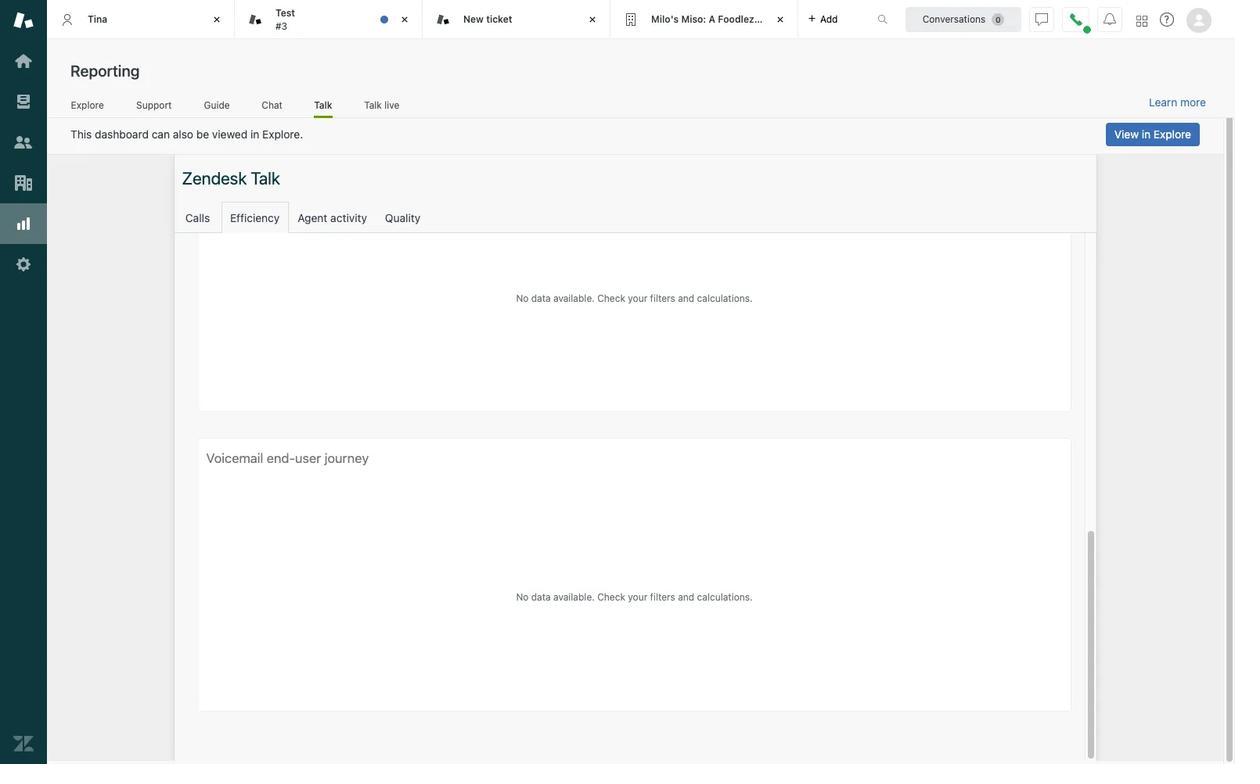 Task type: locate. For each thing, give the bounding box(es) containing it.
viewed
[[212, 128, 248, 141]]

milo's miso: a foodlez subsidiary tab
[[611, 0, 806, 39]]

learn
[[1149, 96, 1178, 109]]

3 close image from the left
[[773, 12, 788, 27]]

1 horizontal spatial in
[[1142, 128, 1151, 141]]

button displays agent's chat status as invisible. image
[[1036, 13, 1048, 25]]

guide
[[204, 99, 230, 111]]

talk live
[[364, 99, 400, 111]]

foodlez
[[718, 13, 754, 25]]

0 horizontal spatial talk
[[314, 99, 332, 111]]

talk live link
[[364, 99, 400, 116]]

close image left add dropdown button
[[773, 12, 788, 27]]

explore inside button
[[1154, 128, 1191, 141]]

explore down 'learn more' link
[[1154, 128, 1191, 141]]

get started image
[[13, 51, 34, 71]]

guide link
[[204, 99, 230, 116]]

1 close image from the left
[[209, 12, 225, 27]]

support link
[[136, 99, 172, 116]]

1 talk from the left
[[314, 99, 332, 111]]

more
[[1181, 96, 1206, 109]]

1 horizontal spatial close image
[[397, 12, 413, 27]]

customers image
[[13, 132, 34, 153]]

talk
[[314, 99, 332, 111], [364, 99, 382, 111]]

2 talk from the left
[[364, 99, 382, 111]]

this
[[70, 128, 92, 141]]

1 vertical spatial explore
[[1154, 128, 1191, 141]]

zendesk products image
[[1137, 15, 1148, 26]]

test
[[276, 7, 295, 19]]

also
[[173, 128, 193, 141]]

talk left live
[[364, 99, 382, 111]]

close image inside "tina" tab
[[209, 12, 225, 27]]

close image
[[209, 12, 225, 27], [397, 12, 413, 27], [773, 12, 788, 27]]

2 close image from the left
[[397, 12, 413, 27]]

close image inside tab
[[397, 12, 413, 27]]

0 horizontal spatial explore
[[71, 99, 104, 111]]

dashboard
[[95, 128, 149, 141]]

in
[[251, 128, 259, 141], [1142, 128, 1151, 141]]

1 horizontal spatial talk
[[364, 99, 382, 111]]

can
[[152, 128, 170, 141]]

tina tab
[[47, 0, 235, 39]]

zendesk support image
[[13, 10, 34, 31]]

in right viewed
[[251, 128, 259, 141]]

notifications image
[[1104, 13, 1116, 25]]

reporting
[[70, 62, 140, 80]]

in inside button
[[1142, 128, 1151, 141]]

learn more link
[[1149, 96, 1206, 110]]

1 horizontal spatial explore
[[1154, 128, 1191, 141]]

talk right chat
[[314, 99, 332, 111]]

#3
[[276, 20, 287, 32]]

view in explore
[[1115, 128, 1191, 141]]

close image for tina
[[209, 12, 225, 27]]

new ticket
[[463, 13, 512, 25]]

tab
[[235, 0, 423, 39]]

in right view at top right
[[1142, 128, 1151, 141]]

explore
[[71, 99, 104, 111], [1154, 128, 1191, 141]]

ticket
[[486, 13, 512, 25]]

2 horizontal spatial close image
[[773, 12, 788, 27]]

close image left the "#3"
[[209, 12, 225, 27]]

close image inside milo's miso: a foodlez subsidiary tab
[[773, 12, 788, 27]]

close image left new
[[397, 12, 413, 27]]

view in explore button
[[1106, 123, 1200, 146]]

2 in from the left
[[1142, 128, 1151, 141]]

chat
[[262, 99, 283, 111]]

0 horizontal spatial in
[[251, 128, 259, 141]]

live
[[385, 99, 400, 111]]

0 horizontal spatial close image
[[209, 12, 225, 27]]

explore up this
[[71, 99, 104, 111]]

talk link
[[314, 99, 332, 118]]



Task type: vqa. For each thing, say whether or not it's contained in the screenshot.
milo's
yes



Task type: describe. For each thing, give the bounding box(es) containing it.
test #3
[[276, 7, 295, 32]]

milo's miso: a foodlez subsidiary
[[651, 13, 806, 25]]

miso:
[[681, 13, 706, 25]]

reporting image
[[13, 214, 34, 234]]

add button
[[798, 0, 847, 38]]

conversations
[[923, 13, 986, 25]]

get help image
[[1160, 13, 1174, 27]]

zendesk image
[[13, 734, 34, 755]]

subsidiary
[[757, 13, 806, 25]]

admin image
[[13, 254, 34, 275]]

a
[[709, 13, 716, 25]]

main element
[[0, 0, 47, 765]]

close image for milo's miso: a foodlez subsidiary
[[773, 12, 788, 27]]

view
[[1115, 128, 1139, 141]]

learn more
[[1149, 96, 1206, 109]]

close image
[[585, 12, 600, 27]]

tina
[[88, 13, 107, 25]]

this dashboard can also be viewed in explore.
[[70, 128, 303, 141]]

be
[[196, 128, 209, 141]]

milo's
[[651, 13, 679, 25]]

views image
[[13, 92, 34, 112]]

add
[[820, 13, 838, 25]]

organizations image
[[13, 173, 34, 193]]

new
[[463, 13, 484, 25]]

0 vertical spatial explore
[[71, 99, 104, 111]]

1 in from the left
[[251, 128, 259, 141]]

explore.
[[262, 128, 303, 141]]

tab containing test
[[235, 0, 423, 39]]

tabs tab list
[[47, 0, 861, 39]]

new ticket tab
[[423, 0, 611, 39]]

support
[[136, 99, 172, 111]]

explore link
[[70, 99, 104, 116]]

talk for talk live
[[364, 99, 382, 111]]

conversations button
[[906, 7, 1022, 32]]

chat link
[[261, 99, 283, 116]]

talk for "talk" link
[[314, 99, 332, 111]]



